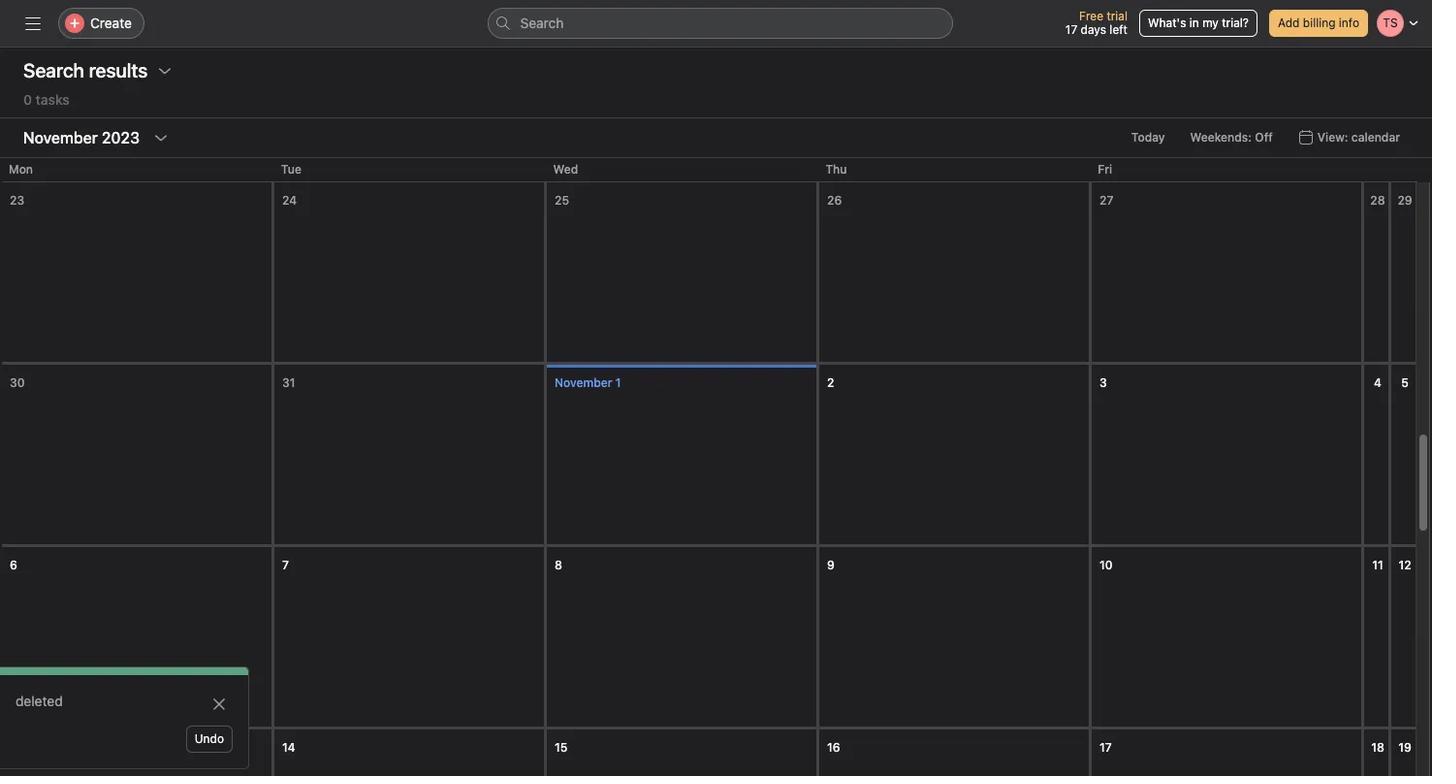 Task type: vqa. For each thing, say whether or not it's contained in the screenshot.
Weekends: Off
yes



Task type: locate. For each thing, give the bounding box(es) containing it.
0 horizontal spatial 17
[[1066, 22, 1078, 37]]

28
[[1371, 193, 1386, 208]]

12
[[1399, 558, 1412, 572]]

27
[[1100, 193, 1114, 208]]

1 vertical spatial 17
[[1100, 740, 1113, 755]]

close image
[[212, 697, 227, 712]]

6
[[10, 558, 17, 572]]

add billing info button
[[1270, 10, 1369, 37]]

free
[[1080, 9, 1104, 23]]

30
[[10, 375, 25, 390]]

mon
[[9, 162, 33, 177]]

left
[[1110, 22, 1128, 37]]

pick month image
[[153, 130, 169, 146]]

in
[[1190, 16, 1200, 30]]

17
[[1066, 22, 1078, 37], [1100, 740, 1113, 755]]

november
[[555, 375, 613, 390]]

expand sidebar image
[[25, 16, 41, 31]]

thu
[[826, 162, 848, 177]]

17 inside free trial 17 days left
[[1066, 22, 1078, 37]]

0 vertical spatial 17
[[1066, 22, 1078, 37]]

18
[[1372, 740, 1385, 755]]

29
[[1398, 193, 1413, 208]]

23
[[10, 193, 24, 208]]

what's in my trial?
[[1149, 16, 1250, 30]]

weekends: off button
[[1182, 124, 1282, 151]]

0
[[23, 91, 32, 108]]

today
[[1132, 130, 1166, 145]]

days
[[1081, 22, 1107, 37]]

today button
[[1123, 124, 1174, 151]]

undo
[[195, 732, 224, 746]]

what's
[[1149, 16, 1187, 30]]

search
[[521, 15, 564, 31]]

9
[[828, 558, 835, 572]]

my
[[1203, 16, 1219, 30]]

search results
[[23, 59, 148, 81]]

wed
[[554, 162, 579, 177]]

1 horizontal spatial 17
[[1100, 740, 1113, 755]]

november 1
[[555, 375, 621, 390]]

26
[[828, 193, 842, 208]]

deleted
[[16, 693, 63, 709]]

14
[[282, 740, 296, 755]]

8
[[555, 558, 563, 572]]



Task type: describe. For each thing, give the bounding box(es) containing it.
billing
[[1304, 16, 1336, 30]]

19
[[1399, 740, 1412, 755]]

undo button
[[186, 726, 233, 753]]

25
[[555, 193, 570, 208]]

31
[[282, 375, 295, 390]]

5
[[1402, 375, 1410, 390]]

info
[[1340, 16, 1360, 30]]

0 tasks button
[[23, 91, 70, 117]]

free trial 17 days left
[[1066, 9, 1128, 37]]

weekends: off
[[1191, 130, 1274, 145]]

add
[[1279, 16, 1300, 30]]

search list box
[[488, 8, 953, 39]]

tue
[[281, 162, 302, 177]]

15
[[555, 740, 568, 755]]

trial
[[1107, 9, 1128, 23]]

what's in my trial? button
[[1140, 10, 1258, 37]]

11
[[1373, 558, 1384, 572]]

trial?
[[1223, 16, 1250, 30]]

search button
[[488, 8, 953, 39]]

actions image
[[158, 63, 173, 79]]

create
[[90, 15, 132, 31]]

fri
[[1098, 162, 1113, 177]]

2
[[828, 375, 835, 390]]

weekends:
[[1191, 130, 1253, 145]]

off
[[1256, 130, 1274, 145]]

add billing info
[[1279, 16, 1360, 30]]

tasks
[[36, 91, 70, 108]]

4
[[1375, 375, 1382, 390]]

1
[[616, 375, 621, 390]]

7
[[282, 558, 289, 572]]

calendar
[[1352, 130, 1401, 145]]

view: calendar
[[1318, 130, 1401, 145]]

0 tasks
[[23, 91, 70, 108]]

10
[[1100, 558, 1113, 572]]

3
[[1100, 375, 1108, 390]]

24
[[282, 193, 297, 208]]

create button
[[58, 8, 145, 39]]

view: calendar button
[[1290, 124, 1410, 151]]

november 2023
[[23, 129, 140, 147]]

16
[[828, 740, 841, 755]]

view:
[[1318, 130, 1349, 145]]



